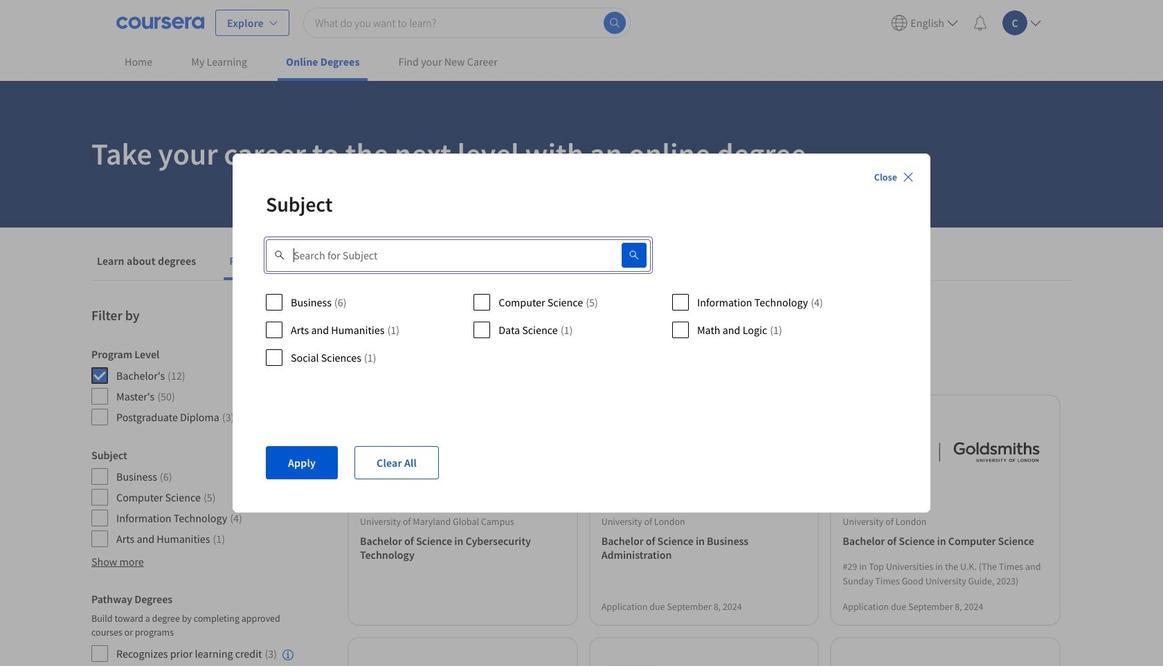 Task type: vqa. For each thing, say whether or not it's contained in the screenshot.
user on the left bottom of the page
no



Task type: locate. For each thing, give the bounding box(es) containing it.
0 vertical spatial group
[[91, 348, 303, 426]]

tab list
[[91, 244, 1072, 280]]

dialog
[[233, 153, 930, 513]]

select subject options element
[[266, 289, 897, 414]]

1 group from the top
[[91, 348, 303, 426]]

2 vertical spatial group
[[91, 593, 303, 667]]

search image
[[629, 250, 640, 261]]

Search by keyword search field
[[285, 239, 589, 272]]

None search field
[[303, 7, 631, 38]]

information about this filter image
[[283, 650, 294, 661]]

group
[[91, 348, 303, 426], [91, 449, 303, 548], [91, 593, 303, 667]]

1 vertical spatial group
[[91, 449, 303, 548]]

menu
[[886, 0, 1047, 45]]

menu item
[[886, 6, 964, 39]]



Task type: describe. For each thing, give the bounding box(es) containing it.
coursera image
[[116, 11, 204, 34]]

university of london logo image
[[848, 413, 1043, 498]]

university of maryland global campus logo image
[[366, 413, 560, 498]]

3 group from the top
[[91, 593, 303, 667]]

2 group from the top
[[91, 449, 303, 548]]



